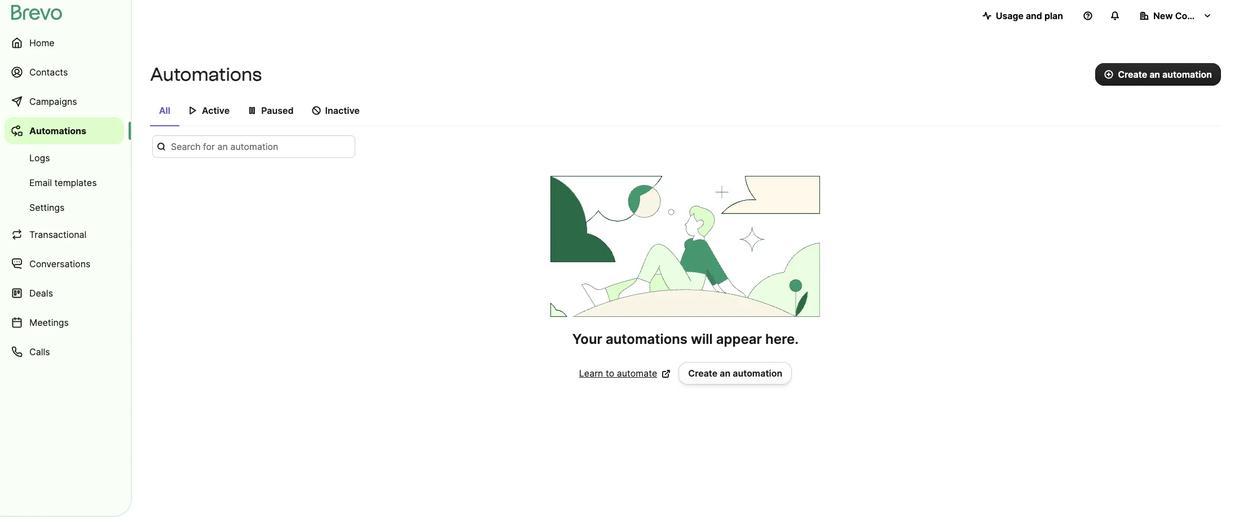 Task type: vqa. For each thing, say whether or not it's contained in the screenshot.
the top automation
yes



Task type: describe. For each thing, give the bounding box(es) containing it.
tab list containing all
[[150, 99, 1221, 126]]

home link
[[5, 29, 124, 56]]

will
[[691, 331, 713, 347]]

home
[[29, 37, 54, 49]]

appear
[[716, 331, 762, 347]]

all
[[159, 105, 170, 116]]

new
[[1153, 10, 1173, 21]]

logs link
[[5, 147, 124, 169]]

paused link
[[239, 99, 303, 125]]

learn to automate link
[[579, 367, 671, 380]]

conversations link
[[5, 250, 124, 277]]

email templates link
[[5, 171, 124, 194]]

your automations will appear here.
[[572, 331, 799, 347]]

automations
[[606, 331, 687, 347]]

calls
[[29, 346, 50, 358]]

your
[[572, 331, 602, 347]]

plan
[[1044, 10, 1063, 21]]

automate
[[617, 368, 657, 379]]

learn to automate
[[579, 368, 657, 379]]

templates
[[54, 177, 97, 188]]

learn
[[579, 368, 603, 379]]

dxrbf image for active
[[188, 106, 197, 115]]

active
[[202, 105, 230, 116]]

logs
[[29, 152, 50, 164]]

1 horizontal spatial create
[[1118, 69, 1147, 80]]

your automations will appear here. tab panel
[[150, 135, 1221, 385]]

usage and plan button
[[973, 5, 1072, 27]]

all link
[[150, 99, 179, 126]]

paused
[[261, 105, 294, 116]]

an for create an automation button inside your automations will appear here. tab panel
[[720, 368, 730, 379]]

create inside your automations will appear here. tab panel
[[688, 368, 718, 379]]

deals link
[[5, 280, 124, 307]]



Task type: locate. For each thing, give the bounding box(es) containing it.
calls link
[[5, 338, 124, 365]]

automation inside tab panel
[[733, 368, 782, 379]]

an for the topmost create an automation button
[[1149, 69, 1160, 80]]

here.
[[765, 331, 799, 347]]

0 vertical spatial automations
[[150, 64, 262, 85]]

usage and plan
[[996, 10, 1063, 21]]

campaigns link
[[5, 88, 124, 115]]

automations up the logs link
[[29, 125, 86, 136]]

workflow-list-search-input search field
[[152, 135, 355, 158]]

transactional
[[29, 229, 86, 240]]

email templates
[[29, 177, 97, 188]]

settings link
[[5, 196, 124, 219]]

create an automation button inside your automations will appear here. tab panel
[[679, 362, 792, 385]]

0 horizontal spatial an
[[720, 368, 730, 379]]

create an automation
[[1118, 69, 1212, 80], [688, 368, 782, 379]]

0 horizontal spatial automations
[[29, 125, 86, 136]]

dxrbf image inside 'active' link
[[188, 106, 197, 115]]

an
[[1149, 69, 1160, 80], [720, 368, 730, 379]]

automation
[[1162, 69, 1212, 80], [733, 368, 782, 379]]

deals
[[29, 288, 53, 299]]

settings
[[29, 202, 65, 213]]

1 horizontal spatial create an automation button
[[1095, 63, 1221, 86]]

2 dxrbf image from the left
[[248, 106, 257, 115]]

1 dxrbf image from the left
[[188, 106, 197, 115]]

email
[[29, 177, 52, 188]]

and
[[1026, 10, 1042, 21]]

create an automation button
[[1095, 63, 1221, 86], [679, 362, 792, 385]]

tab list
[[150, 99, 1221, 126]]

dxrbf image for paused
[[248, 106, 257, 115]]

new company button
[[1131, 5, 1221, 27]]

0 vertical spatial create
[[1118, 69, 1147, 80]]

1 horizontal spatial create an automation
[[1118, 69, 1212, 80]]

0 vertical spatial create an automation
[[1118, 69, 1212, 80]]

0 vertical spatial automation
[[1162, 69, 1212, 80]]

dxrbf image left active
[[188, 106, 197, 115]]

0 vertical spatial an
[[1149, 69, 1160, 80]]

contacts
[[29, 67, 68, 78]]

company
[[1175, 10, 1217, 21]]

dxrbf image
[[188, 106, 197, 115], [248, 106, 257, 115]]

to
[[606, 368, 614, 379]]

create
[[1118, 69, 1147, 80], [688, 368, 718, 379]]

usage
[[996, 10, 1024, 21]]

conversations
[[29, 258, 90, 270]]

create an automation inside your automations will appear here. tab panel
[[688, 368, 782, 379]]

0 horizontal spatial automation
[[733, 368, 782, 379]]

0 vertical spatial create an automation button
[[1095, 63, 1221, 86]]

automations
[[150, 64, 262, 85], [29, 125, 86, 136]]

1 horizontal spatial automations
[[150, 64, 262, 85]]

1 horizontal spatial an
[[1149, 69, 1160, 80]]

1 vertical spatial create an automation
[[688, 368, 782, 379]]

1 vertical spatial an
[[720, 368, 730, 379]]

0 horizontal spatial create an automation
[[688, 368, 782, 379]]

automations link
[[5, 117, 124, 144]]

transactional link
[[5, 221, 124, 248]]

1 vertical spatial automations
[[29, 125, 86, 136]]

active link
[[179, 99, 239, 125]]

an inside your automations will appear here. tab panel
[[720, 368, 730, 379]]

new company
[[1153, 10, 1217, 21]]

dxrbf image inside paused link
[[248, 106, 257, 115]]

1 vertical spatial automation
[[733, 368, 782, 379]]

1 vertical spatial create
[[688, 368, 718, 379]]

dxrbf image
[[312, 106, 321, 115]]

campaigns
[[29, 96, 77, 107]]

0 horizontal spatial create
[[688, 368, 718, 379]]

dxrbf image left paused
[[248, 106, 257, 115]]

0 horizontal spatial dxrbf image
[[188, 106, 197, 115]]

automations up active
[[150, 64, 262, 85]]

meetings
[[29, 317, 69, 328]]

1 horizontal spatial automation
[[1162, 69, 1212, 80]]

1 vertical spatial create an automation button
[[679, 362, 792, 385]]

0 horizontal spatial create an automation button
[[679, 362, 792, 385]]

inactive link
[[303, 99, 369, 125]]

inactive
[[325, 105, 360, 116]]

meetings link
[[5, 309, 124, 336]]

contacts link
[[5, 59, 124, 86]]

1 horizontal spatial dxrbf image
[[248, 106, 257, 115]]



